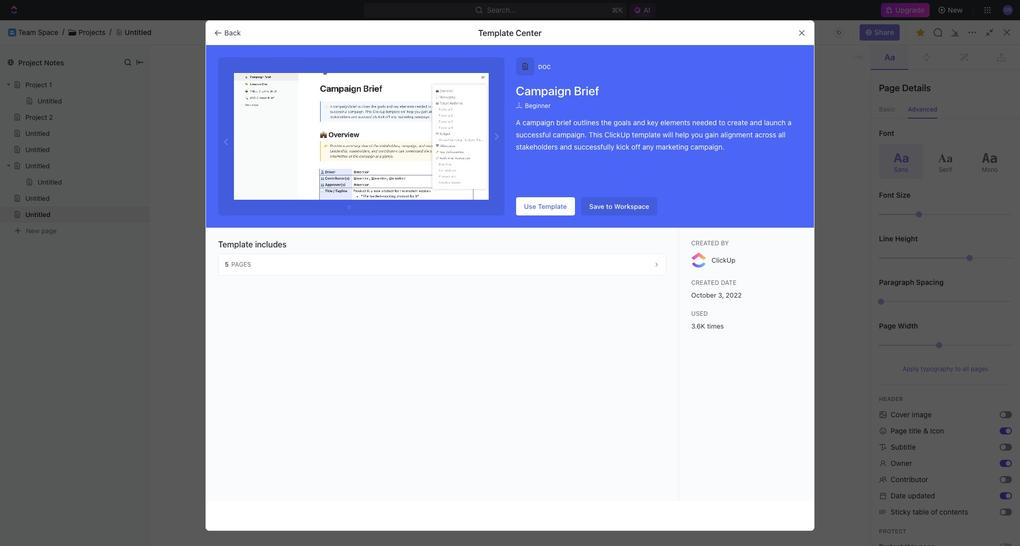 Task type: locate. For each thing, give the bounding box(es) containing it.
1 vertical spatial team space
[[24, 198, 64, 206]]

2 row from the top
[[142, 194, 1008, 214]]

team space up new page in the top of the page
[[24, 198, 64, 206]]

0 horizontal spatial new
[[26, 227, 40, 235]]

archived button
[[362, 158, 397, 179]]

key
[[648, 118, 659, 127]]

1 vertical spatial projects
[[544, 200, 571, 208]]

1 vertical spatial workspace
[[615, 202, 650, 210]]

new for new
[[948, 6, 963, 14]]

docs link
[[4, 84, 125, 100]]

1 horizontal spatial clickup
[[712, 256, 736, 264]]

* right name at the top left of the page
[[380, 171, 383, 178]]

template
[[632, 130, 661, 139]]

tab list containing my docs
[[154, 158, 397, 179]]

0 vertical spatial template
[[479, 28, 514, 37]]

by
[[721, 240, 729, 247]]

team space link up page
[[24, 194, 123, 210]]

2 horizontal spatial cell
[[991, 195, 1008, 213]]

1 vertical spatial page
[[879, 322, 896, 331]]

0 horizontal spatial 1
[[49, 81, 52, 89]]

shared
[[212, 163, 236, 172]]

&
[[924, 427, 929, 436]]

0 vertical spatial all
[[779, 130, 786, 139]]

new left page
[[26, 227, 40, 235]]

save to workspace
[[590, 202, 650, 210]]

name
[[362, 171, 379, 178]]

cell
[[142, 195, 153, 213], [747, 195, 828, 213], [991, 195, 1008, 213]]

team space link inside sidebar "navigation"
[[24, 194, 123, 210]]

team space link
[[18, 28, 58, 37], [24, 194, 123, 210]]

tab list
[[154, 158, 397, 179]]

table containing project notes
[[142, 179, 1008, 214]]

space up home on the left top of the page
[[38, 28, 58, 36]]

workspace inside button
[[278, 163, 315, 172]]

mins
[[841, 200, 856, 208]]

cover
[[891, 411, 910, 419]]

template up 5 pages
[[218, 240, 253, 249]]

campaign
[[516, 84, 572, 98]]

1 horizontal spatial notes
[[191, 200, 211, 208]]

email
[[332, 207, 348, 215]]

0 horizontal spatial projects
[[79, 28, 105, 36]]

space inside sidebar "navigation"
[[44, 198, 64, 206]]

page
[[41, 227, 57, 235]]

new inside button
[[980, 28, 995, 37]]

my
[[174, 163, 184, 172]]

image
[[912, 411, 932, 419]]

1 vertical spatial doc
[[538, 63, 551, 70]]

comment
[[350, 70, 380, 79]]

3,
[[719, 291, 724, 300]]

7
[[223, 200, 227, 208]]

goals
[[614, 118, 632, 127]]

0 vertical spatial project 1
[[25, 81, 52, 89]]

5 pages
[[225, 261, 251, 269]]

0 vertical spatial team space link
[[18, 28, 58, 37]]

0 vertical spatial to
[[719, 118, 726, 127]]

across
[[755, 130, 777, 139]]

2 horizontal spatial to
[[956, 366, 961, 373]]

1 horizontal spatial column header
[[747, 179, 828, 195]]

updated:
[[374, 119, 404, 127]]

email
[[398, 145, 416, 154]]

1 vertical spatial created
[[692, 279, 720, 287]]

1 vertical spatial 1
[[777, 120, 780, 129]]

template
[[479, 28, 514, 37], [538, 202, 567, 210], [218, 240, 253, 249]]

includes
[[255, 240, 287, 249]]

0 horizontal spatial all
[[779, 130, 786, 139]]

upgrade
[[896, 6, 925, 14]]

page down cover
[[891, 427, 908, 436]]

2 horizontal spatial project notes
[[460, 88, 505, 96]]

row containing project notes
[[142, 194, 1008, 214]]

project
[[18, 58, 42, 67], [25, 81, 47, 89], [460, 88, 483, 96], [25, 113, 47, 121], [752, 120, 775, 129], [166, 200, 189, 208]]

1 vertical spatial *
[[375, 207, 378, 215]]

and down brief
[[560, 143, 572, 151]]

1 horizontal spatial campaign.
[[691, 143, 725, 151]]

0 vertical spatial new
[[948, 6, 963, 14]]

team space link for user group icon
[[18, 28, 58, 37]]

docs
[[148, 28, 165, 37], [947, 28, 964, 37], [24, 87, 41, 96], [186, 163, 203, 172]]

search...
[[487, 6, 516, 14]]

1 horizontal spatial new
[[948, 6, 963, 14]]

search
[[922, 28, 945, 37]]

user group image
[[10, 199, 18, 205]]

2 vertical spatial new
[[26, 227, 40, 235]]

0 vertical spatial created
[[692, 240, 720, 247]]

-
[[635, 200, 638, 208]]

1 row from the top
[[142, 179, 1008, 195]]

1 horizontal spatial project notes
[[166, 200, 211, 208]]

new doc button
[[974, 24, 1017, 41]]

beginner
[[525, 102, 551, 110]]

2 horizontal spatial new
[[980, 28, 995, 37]]

2 horizontal spatial template
[[538, 202, 567, 210]]

0 vertical spatial workspace
[[278, 163, 315, 172]]

template center
[[479, 28, 542, 37]]

0 horizontal spatial *
[[375, 207, 378, 215]]

font left size
[[879, 191, 895, 200]]

0 vertical spatial doc
[[997, 28, 1010, 37]]

size
[[897, 191, 911, 200]]

team inside sidebar "navigation"
[[24, 198, 42, 206]]

notes left campaign
[[485, 88, 505, 96]]

to right typography
[[956, 366, 961, 373]]

0 horizontal spatial campaign.
[[553, 130, 587, 139]]

1 vertical spatial notes
[[485, 88, 505, 96]]

spaces
[[8, 165, 30, 172]]

1 vertical spatial space
[[44, 198, 64, 206]]

projects right use
[[544, 200, 571, 208]]

page left the width at the bottom of the page
[[879, 322, 896, 331]]

0 vertical spatial project notes
[[18, 58, 64, 67]]

team space up home on the left top of the page
[[18, 28, 58, 36]]

pages
[[231, 261, 251, 269], [971, 366, 989, 373]]

1 horizontal spatial and
[[633, 118, 646, 127]]

font down basic
[[879, 129, 895, 138]]

0 horizontal spatial cell
[[142, 195, 153, 213]]

project 1
[[25, 81, 52, 89], [752, 120, 780, 129]]

1 horizontal spatial to
[[719, 118, 726, 127]]

2 vertical spatial template
[[218, 240, 253, 249]]

favorites up spaces at the top of the page
[[8, 147, 35, 155]]

2 vertical spatial page
[[891, 427, 908, 436]]

kick
[[617, 143, 630, 151]]

0 vertical spatial space
[[38, 28, 58, 36]]

new up search docs
[[948, 6, 963, 14]]

0 horizontal spatial clickup
[[605, 130, 630, 139]]

new right search docs
[[980, 28, 995, 37]]

1 horizontal spatial template
[[479, 28, 514, 37]]

space up page
[[44, 198, 64, 206]]

off
[[632, 143, 641, 151]]

1 up dashboards
[[49, 81, 52, 89]]

created for created date october 3, 2022
[[692, 279, 720, 287]]

campaign. down brief
[[553, 130, 587, 139]]

1 vertical spatial new
[[980, 28, 995, 37]]

basic
[[879, 106, 896, 113]]

page
[[879, 83, 900, 93], [879, 322, 896, 331], [891, 427, 908, 436]]

created left 'by'
[[692, 240, 720, 247]]

1 vertical spatial project notes
[[460, 88, 505, 96]]

docs inside search docs button
[[947, 28, 964, 37]]

space for team space link related to user group icon
[[38, 28, 58, 36]]

2 vertical spatial notes
[[191, 200, 211, 208]]

projects up home link
[[79, 28, 105, 36]]

0 horizontal spatial template
[[218, 240, 253, 249]]

new for new doc
[[980, 28, 995, 37]]

1 vertical spatial font
[[879, 191, 895, 200]]

project notes down my docs button on the top of the page
[[166, 200, 211, 208]]

0 vertical spatial projects
[[79, 28, 105, 36]]

1 vertical spatial all
[[963, 366, 970, 373]]

archived
[[365, 163, 394, 172]]

notes
[[44, 58, 64, 67], [485, 88, 505, 96], [191, 200, 211, 208]]

2 column header from the left
[[747, 179, 828, 195]]

pages right typography
[[971, 366, 989, 373]]

* right purpose
[[375, 207, 378, 215]]

sidebar navigation
[[0, 20, 129, 547]]

0 horizontal spatial doc
[[538, 63, 551, 70]]

details
[[903, 83, 931, 93]]

notes right home on the left top of the page
[[44, 58, 64, 67]]

to right save at the top right of the page
[[606, 202, 613, 210]]

alignment
[[721, 130, 753, 139]]

clickup down goals
[[605, 130, 630, 139]]

0 vertical spatial team space
[[18, 28, 58, 36]]

4
[[834, 200, 839, 208]]

0 vertical spatial font
[[879, 129, 895, 138]]

ago
[[858, 200, 870, 208]]

font size
[[879, 191, 911, 200]]

created up october
[[692, 279, 720, 287]]

1 vertical spatial team
[[24, 198, 42, 206]]

sticky table of contents
[[891, 508, 969, 517]]

0 vertical spatial pages
[[231, 261, 251, 269]]

1 horizontal spatial 1
[[777, 120, 780, 129]]

to left create
[[719, 118, 726, 127]]

elements
[[661, 118, 691, 127]]

0 horizontal spatial workspace
[[278, 163, 315, 172]]

outlines
[[574, 118, 599, 127]]

campaign. down gain
[[691, 143, 725, 151]]

team right user group image
[[24, 198, 42, 206]]

advanced
[[908, 106, 938, 113]]

team space for user group icon
[[18, 28, 58, 36]]

project 2
[[25, 113, 53, 121]]

row
[[142, 179, 1008, 195], [142, 194, 1008, 214]]

0 vertical spatial notes
[[44, 58, 64, 67]]

2 vertical spatial project notes
[[166, 200, 211, 208]]

0 horizontal spatial column header
[[142, 179, 153, 195]]

1 horizontal spatial workspace
[[615, 202, 650, 210]]

template for template includes
[[218, 240, 253, 249]]

0 vertical spatial team
[[18, 28, 36, 36]]

0 vertical spatial *
[[380, 171, 383, 178]]

clickup down 'by'
[[712, 256, 736, 264]]

0 horizontal spatial and
[[560, 143, 572, 151]]

4 mins ago cell
[[828, 195, 909, 213]]

team right user group icon
[[18, 28, 36, 36]]

notes left 7 at the left top of the page
[[191, 200, 211, 208]]

header
[[879, 396, 904, 403]]

1 column header from the left
[[142, 179, 153, 195]]

e.g. Informing them of a scheduled maintenance text field
[[338, 220, 674, 235]]

team space
[[18, 28, 58, 36], [24, 198, 64, 206]]

1 left a
[[777, 120, 780, 129]]

1 vertical spatial template
[[538, 202, 567, 210]]

and
[[633, 118, 646, 127], [750, 118, 763, 127], [560, 143, 572, 151]]

all down launch
[[779, 130, 786, 139]]

workspace left assigned
[[278, 163, 315, 172]]

1 horizontal spatial project 1
[[752, 120, 780, 129]]

project notes up 'docs' link
[[18, 58, 64, 67]]

4:39
[[437, 119, 453, 127]]

contributor
[[891, 476, 929, 484]]

template right use
[[538, 202, 567, 210]]

all right typography
[[963, 366, 970, 373]]

1 vertical spatial favorites
[[8, 147, 35, 155]]

2 font from the top
[[879, 191, 895, 200]]

created
[[692, 240, 720, 247], [692, 279, 720, 287]]

project notes
[[18, 58, 64, 67], [460, 88, 505, 96], [166, 200, 211, 208]]

pages right 5
[[231, 261, 251, 269]]

1 vertical spatial pages
[[971, 366, 989, 373]]

contents
[[940, 508, 969, 517]]

1 horizontal spatial favorites
[[446, 70, 481, 79]]

column header
[[142, 179, 153, 195], [747, 179, 828, 195]]

sans
[[894, 166, 909, 173]]

0 vertical spatial page
[[879, 83, 900, 93]]

1 horizontal spatial doc
[[997, 28, 1010, 37]]

e.g. John Smith text field
[[338, 183, 674, 199]]

updated
[[908, 492, 936, 501]]

use
[[524, 202, 536, 210]]

created inside the created date october 3, 2022
[[692, 279, 720, 287]]

0 horizontal spatial favorites
[[8, 147, 35, 155]]

1 horizontal spatial *
[[380, 171, 383, 178]]

and left key
[[633, 118, 646, 127]]

the
[[601, 118, 612, 127]]

project notes up pm
[[460, 88, 505, 96]]

favorites up pm
[[446, 70, 481, 79]]

customer
[[332, 171, 361, 178]]

table
[[142, 179, 1008, 214]]

project down my
[[166, 200, 189, 208]]

slider
[[916, 212, 923, 218], [967, 255, 973, 261], [878, 299, 885, 305], [937, 343, 943, 349]]

1 font from the top
[[879, 129, 895, 138]]

1 vertical spatial team space link
[[24, 194, 123, 210]]

new inside button
[[948, 6, 963, 14]]

project 1 up dashboards
[[25, 81, 52, 89]]

a
[[516, 118, 521, 127]]

team
[[18, 28, 36, 36], [24, 198, 42, 206]]

0 vertical spatial clickup
[[605, 130, 630, 139]]

doc inside button
[[997, 28, 1010, 37]]

1 horizontal spatial projects
[[544, 200, 571, 208]]

space
[[38, 28, 58, 36], [44, 198, 64, 206]]

and up "across"
[[750, 118, 763, 127]]

campaign brief
[[516, 84, 600, 98]]

1 horizontal spatial cell
[[747, 195, 828, 213]]

1 created from the top
[[692, 240, 720, 247]]

project up "across"
[[752, 120, 775, 129]]

1 vertical spatial clickup
[[712, 256, 736, 264]]

page for page width
[[879, 322, 896, 331]]

0 horizontal spatial notes
[[44, 58, 64, 67]]

2 created from the top
[[692, 279, 720, 287]]

1 horizontal spatial pages
[[971, 366, 989, 373]]

new
[[948, 6, 963, 14], [980, 28, 995, 37], [26, 227, 40, 235]]

page for page details
[[879, 83, 900, 93]]

team space link up home on the left top of the page
[[18, 28, 58, 37]]

font for font size
[[879, 191, 895, 200]]

new page
[[26, 227, 57, 235]]

page up basic
[[879, 83, 900, 93]]

project 1 up "across"
[[752, 120, 780, 129]]

1 vertical spatial to
[[606, 202, 613, 210]]

template down search...
[[479, 28, 514, 37]]

created date october 3, 2022
[[692, 279, 742, 300]]

e.g. Our platform will be undergoing maintenance on April 10th from 2:00 AM to 6:00 AM (EST). text field
[[332, 254, 680, 295]]

notes inside row
[[191, 200, 211, 208]]

0 vertical spatial 1
[[49, 81, 52, 89]]

team space inside sidebar "navigation"
[[24, 198, 64, 206]]

project up 'docs' link
[[18, 58, 42, 67]]

clickup
[[605, 130, 630, 139], [712, 256, 736, 264]]

workspace right save at the top right of the page
[[615, 202, 650, 210]]



Task type: vqa. For each thing, say whether or not it's contained in the screenshot.
Custom Field dropdown button at the bottom of page
no



Task type: describe. For each thing, give the bounding box(es) containing it.
save
[[590, 202, 605, 210]]

last
[[358, 119, 372, 127]]

workspace button
[[275, 158, 318, 179]]

search docs
[[922, 28, 964, 37]]

add comment
[[335, 70, 380, 79]]

back
[[224, 28, 241, 37]]

* for email purpose
[[375, 207, 378, 215]]

new for new page
[[26, 227, 40, 235]]

successful
[[516, 130, 551, 139]]

favorites inside "button"
[[8, 147, 35, 155]]

today
[[407, 119, 427, 127]]

times
[[707, 322, 724, 331]]

new button
[[934, 2, 969, 18]]

you
[[691, 130, 703, 139]]

october
[[692, 291, 717, 300]]

add
[[335, 70, 348, 79]]

stakeholders
[[516, 143, 558, 151]]

team for team space link related to user group icon
[[18, 28, 36, 36]]

1 vertical spatial project 1
[[752, 120, 780, 129]]

customer name *
[[332, 171, 383, 178]]

search docs button
[[908, 24, 970, 41]]

2 horizontal spatial notes
[[485, 88, 505, 96]]

1 cell from the left
[[142, 195, 153, 213]]

team space for user group image
[[24, 198, 64, 206]]

template for template center
[[479, 28, 514, 37]]

docs inside 'docs' link
[[24, 87, 41, 96]]

2022
[[726, 291, 742, 300]]

to inside a campaign brief outlines the goals and key elements needed to create and launch a successful campaign. this clickup template will help you gain alignment across all stakeholders and successfully kick off any marketing campaign.
[[719, 118, 726, 127]]

project up pm
[[460, 88, 483, 96]]

team space link for user group image
[[24, 194, 123, 210]]

line height
[[879, 235, 918, 243]]

page title & icon
[[891, 427, 945, 436]]

0 vertical spatial favorites
[[446, 70, 481, 79]]

share
[[875, 28, 895, 37]]

my docs
[[174, 163, 203, 172]]

write customer email
[[346, 145, 416, 154]]

page for page title & icon
[[891, 427, 908, 436]]

gain
[[705, 130, 719, 139]]

upgrade link
[[882, 3, 930, 17]]

help
[[675, 130, 690, 139]]

new doc
[[980, 28, 1010, 37]]

project up dashboards
[[25, 81, 47, 89]]

page width
[[879, 322, 919, 331]]

space for team space link inside the sidebar "navigation"
[[44, 198, 64, 206]]

* for customer name
[[380, 171, 383, 178]]

of
[[931, 508, 938, 517]]

customer
[[366, 145, 396, 154]]

height
[[896, 235, 918, 243]]

created by
[[692, 240, 729, 247]]

my docs button
[[172, 158, 206, 179]]

last updated: today at 4:39 pm
[[358, 119, 466, 127]]

2 cell from the left
[[747, 195, 828, 213]]

apply typography to all pages
[[903, 366, 989, 373]]

will
[[663, 130, 674, 139]]

1 horizontal spatial all
[[963, 366, 970, 373]]

date
[[891, 492, 907, 501]]

project inside row
[[166, 200, 189, 208]]

paragraph spacing
[[879, 278, 944, 287]]

2 vertical spatial to
[[956, 366, 961, 373]]

projects inside row
[[544, 200, 571, 208]]

0 horizontal spatial to
[[606, 202, 613, 210]]

launch
[[764, 118, 786, 127]]

use template
[[524, 202, 567, 210]]

project left the 2
[[25, 113, 47, 121]]

pm
[[455, 119, 466, 127]]

used 3.6k times
[[692, 310, 724, 331]]

this
[[589, 130, 603, 139]]

0 horizontal spatial pages
[[231, 261, 251, 269]]

clickup inside a campaign brief outlines the goals and key elements needed to create and launch a successful campaign. this clickup template will help you gain alignment across all stakeholders and successfully kick off any marketing campaign.
[[605, 130, 630, 139]]

0 vertical spatial campaign.
[[553, 130, 587, 139]]

2 horizontal spatial and
[[750, 118, 763, 127]]

mono
[[982, 166, 998, 173]]

page details
[[879, 83, 931, 93]]

⌘k
[[612, 6, 623, 14]]

home
[[24, 53, 44, 61]]

write
[[346, 145, 364, 154]]

needed
[[693, 118, 717, 127]]

width
[[898, 322, 919, 331]]

dashboards
[[24, 105, 64, 113]]

font for font
[[879, 129, 895, 138]]

date
[[721, 279, 737, 287]]

protect
[[879, 529, 907, 535]]

spacing
[[917, 278, 944, 287]]

at
[[429, 119, 436, 127]]

created for created by
[[692, 240, 720, 247]]

1 vertical spatial campaign.
[[691, 143, 725, 151]]

0 horizontal spatial project 1
[[25, 81, 52, 89]]

create
[[728, 118, 748, 127]]

typography
[[921, 366, 954, 373]]

owner
[[891, 460, 913, 468]]

team for team space link inside the sidebar "navigation"
[[24, 198, 42, 206]]

all inside a campaign brief outlines the goals and key elements needed to create and launch a successful campaign. this clickup template will help you gain alignment across all stakeholders and successfully kick off any marketing campaign.
[[779, 130, 786, 139]]

email purpose *
[[332, 207, 378, 215]]

docs inside my docs button
[[186, 163, 203, 172]]

icon
[[931, 427, 945, 436]]

line
[[879, 235, 894, 243]]

3.6k
[[692, 322, 706, 331]]

marketing
[[656, 143, 689, 151]]

5
[[225, 261, 229, 269]]

0 horizontal spatial project notes
[[18, 58, 64, 67]]

date updated
[[891, 492, 936, 501]]

table
[[913, 508, 930, 517]]

project notes inside row
[[166, 200, 211, 208]]

project 1 link
[[734, 117, 1000, 133]]

successfully
[[574, 143, 615, 151]]

3 cell from the left
[[991, 195, 1008, 213]]

brief
[[557, 118, 572, 127]]

projects link
[[79, 28, 105, 37]]

a campaign brief outlines the goals and key elements needed to create and launch a successful campaign. this clickup template will help you gain alignment across all stakeholders and successfully kick off any marketing campaign.
[[516, 118, 792, 151]]

campaign
[[523, 118, 555, 127]]

project notes link
[[442, 84, 708, 101]]

user group image
[[10, 30, 15, 34]]

Search by name... text field
[[847, 159, 975, 174]]



